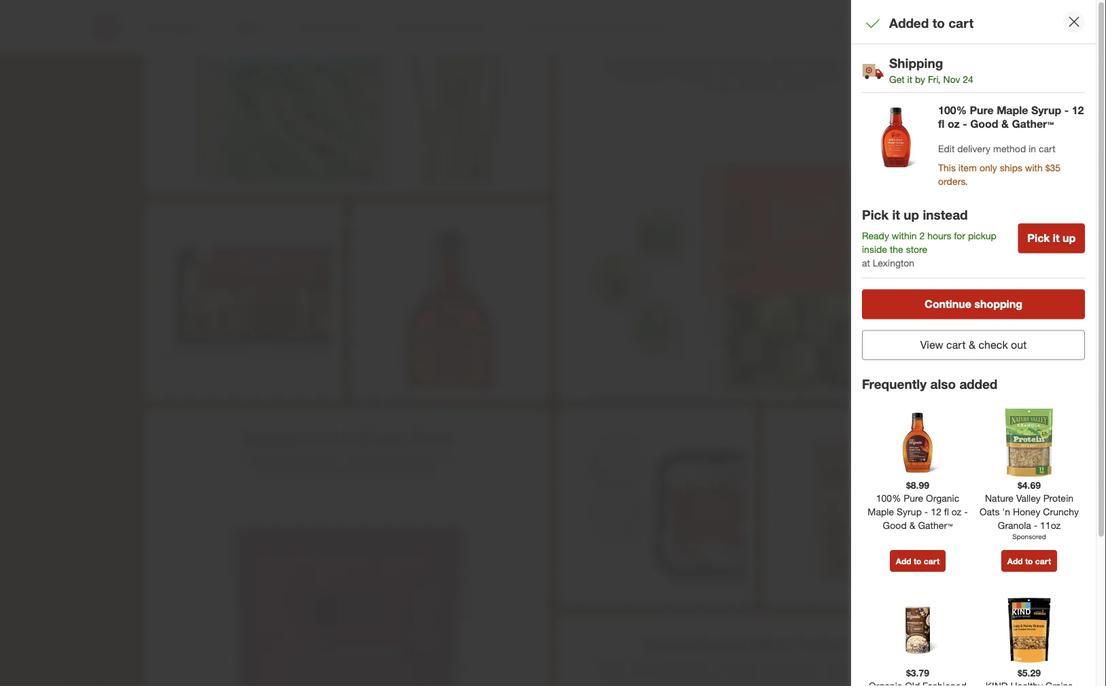 Task type: describe. For each thing, give the bounding box(es) containing it.
raw
[[783, 68, 802, 82]]

hasselback
[[645, 633, 748, 656]]

honey
[[1013, 506, 1041, 518]]

roast inside smashed maple bacon brussels sprouts microwave brussels sprouts, smash & toss with olive oil. roast with 3 slices of chopped raw bacon. drizzle with maple syrup & serve!
[[611, 68, 643, 82]]

it inside "shipping get it by fri, nov 24"
[[908, 73, 913, 85]]

fl inside 100% pure maple syrup - 12 fl oz - good & gather™ only at ¬
[[1038, 80, 1044, 93]]

smashed
[[658, 14, 741, 37]]

100% for 100% pure maple syrup - 12 fl oz - good & gather™ only at ¬
[[982, 64, 1011, 78]]

pickup
[[968, 229, 997, 241]]

with inside hasselback mini potatoes thinly slice potatoes not quite all the way through. coat with olive oil & seasonings. roast until tender. spread dip onto platter & serve potatoes on top.
[[900, 656, 922, 671]]

good inside $8.99 100% pure organic maple syrup - 12 fl oz - good & gather™
[[883, 519, 907, 531]]

gather™ inside 100% pure organic maple syrup - 12 fl oz - good & gather™
[[1024, 314, 1066, 327]]

search
[[848, 22, 881, 35]]

good inside 100% pure organic maple syrup - 12 fl oz - good & gather™
[[982, 314, 1010, 327]]

11oz
[[1041, 519, 1061, 531]]

ready
[[862, 229, 890, 241]]

pick it up instead
[[862, 207, 968, 223]]

view cart & check out link
[[862, 330, 1086, 360]]

'n
[[1003, 506, 1011, 518]]

in inside dialog
[[1029, 143, 1037, 154]]

sauté
[[239, 450, 271, 464]]

organic inside $8.99 100% pure organic maple syrup - 12 fl oz - good & gather™
[[926, 492, 960, 504]]

good inside 100% pure maple syrup - 12 fl oz - good & gather™
[[971, 117, 999, 131]]

quite
[[730, 656, 757, 671]]

shipping
[[890, 55, 944, 71]]

out
[[1011, 338, 1027, 352]]

until
[[760, 668, 782, 683]]

1 vertical spatial at
[[862, 257, 871, 269]]

way
[[797, 656, 818, 671]]

maple inside 100% pure maple syrup - 12 fl oz - good & gather™
[[997, 104, 1029, 117]]

pure for 100% pure maple syrup - 12 fl oz - good & gather™
[[970, 104, 994, 117]]

check
[[979, 338, 1008, 352]]

2 ¬ from the top
[[1015, 313, 1024, 326]]

orders.
[[939, 175, 968, 187]]

sign
[[1055, 408, 1071, 419]]

¬ inside 100% pure maple syrup - 12 fl oz - good & gather™ only at ¬
[[1015, 110, 1024, 123]]

syrup
[[739, 80, 770, 95]]

granola
[[998, 519, 1032, 531]]

search button
[[848, 12, 881, 45]]

12 inside $8.99 100% pure organic maple syrup - 12 fl oz - good & gather™
[[931, 506, 942, 518]]

$4.69
[[1018, 480, 1041, 491]]

within
[[892, 229, 917, 241]]

add to cart down $8.99 100% pure organic maple syrup - 12 fl oz - good & gather™
[[896, 556, 940, 566]]

oil
[[630, 668, 642, 683]]

slices
[[682, 68, 713, 82]]

12 inside 100% pure maple syrup - 12 fl oz - good & gather™
[[1072, 104, 1085, 117]]

cart up '$35'
[[1039, 143, 1056, 154]]

$8.99 for $8.99 100% pure organic maple syrup - 12 fl oz - good & gather™
[[907, 480, 930, 491]]

in inside mushroom 5-grain pilaf sauté mushrooms, hazelnuts & garlic in butter & stir into prepared grains.
[[445, 450, 454, 464]]

add down "sponsored"
[[1008, 556, 1023, 566]]

mushroom 5-grain pilaf sauté mushrooms, hazelnuts & garlic in butter & stir into prepared grains.
[[239, 427, 458, 477]]

coat
[[870, 656, 896, 671]]

bacon
[[805, 14, 861, 37]]

100% inside $8.99 100% pure organic maple syrup - 12 fl oz - good & gather™
[[877, 492, 901, 504]]

gather™ inside $8.99 100% pure organic maple syrup - 12 fl oz - good & gather™
[[919, 519, 953, 531]]

to down $8.99 100% pure organic maple syrup - 12 fl oz - good & gather™
[[914, 556, 922, 566]]

nature
[[986, 492, 1014, 504]]

12 inside 100% pure maple syrup - 12 fl oz - good & gather™ only at ¬
[[1023, 80, 1035, 93]]

$8.99 100% pure organic maple syrup - 12 fl oz - good & gather™
[[868, 480, 968, 531]]

of
[[716, 68, 727, 82]]

cart right view
[[947, 338, 966, 352]]

syrup inside 100% pure maple syrup - 12 fl oz - good & gather™
[[1032, 104, 1062, 117]]

100% for 100% pure maple syrup - 12 fl oz - good & gather™
[[939, 104, 967, 117]]

1 horizontal spatial potatoes
[[756, 681, 805, 686]]

syrup inside 100% pure maple syrup - 12 fl oz - good & gather™ only at ¬
[[982, 80, 1012, 93]]

explore items
[[862, 12, 964, 31]]

2
[[920, 229, 925, 241]]

delivery
[[958, 143, 991, 154]]

lexington
[[873, 257, 915, 269]]

seasonings.
[[657, 668, 721, 683]]

12 inside 100% pure organic maple syrup - 12 fl oz - good & gather™
[[1023, 298, 1035, 311]]

2 create or manage registry from the top
[[888, 407, 1016, 420]]

mushroom
[[242, 427, 337, 449]]

& inside 100% pure maple syrup - 12 fl oz - good & gather™ only at ¬
[[1013, 95, 1021, 109]]

hazelnuts
[[345, 450, 397, 464]]

3
[[672, 68, 679, 82]]

brussels up sprouts,
[[684, 32, 761, 55]]

toss
[[817, 55, 840, 70]]

not
[[709, 656, 727, 671]]

pilaf
[[413, 427, 452, 449]]

serve
[[723, 681, 753, 686]]

only
[[980, 162, 998, 174]]

only at ¬
[[982, 313, 1024, 326]]

1 create or manage registry from the top
[[888, 204, 1016, 217]]

add to cart down "sponsored"
[[1008, 556, 1052, 566]]

oats
[[980, 506, 1000, 518]]

continue shopping
[[925, 297, 1023, 311]]

oz inside $8.99 100% pure organic maple syrup - 12 fl oz - good & gather™
[[952, 506, 962, 518]]

2 or from the top
[[924, 407, 934, 420]]

to right the added
[[933, 15, 945, 31]]

shipping get it by fri, nov 24
[[890, 55, 974, 85]]

oz inside 100% pure maple syrup - 12 fl oz - good & gather™ only at ¬
[[1047, 80, 1060, 93]]

100% pure maple syrup - 12 fl oz - good & gather™ only at ¬
[[982, 64, 1072, 123]]

kind healthy grains oats & honey clusters - 11oz image
[[996, 596, 1064, 664]]

gather™ inside 100% pure maple syrup - 12 fl oz - good & gather™ only at ¬
[[1024, 95, 1066, 109]]

hours
[[928, 229, 952, 241]]

into
[[324, 462, 344, 477]]

maple inside $8.99 100% pure organic maple syrup - 12 fl oz - good & gather™
[[868, 506, 894, 518]]

organic old fashioned oats - 18oz - good & gather™ image
[[884, 596, 952, 664]]

chopped
[[730, 68, 779, 82]]

crunchy
[[1044, 506, 1079, 518]]

the inside hasselback mini potatoes thinly slice potatoes not quite all the way through. coat with olive oil & seasonings. roast until tender. spread dip onto platter & serve potatoes on top.
[[776, 656, 794, 671]]

100% pure maple syrup - 12 fl oz - good & gather™ link
[[982, 63, 1077, 110]]

frequently also added
[[862, 376, 998, 392]]

platter
[[674, 681, 709, 686]]

oil.
[[897, 55, 912, 70]]

explore
[[862, 12, 919, 31]]

& inside 100% pure maple syrup - 12 fl oz - good & gather™
[[1002, 117, 1009, 131]]

added
[[890, 15, 929, 31]]

sprouts,
[[719, 55, 763, 70]]

$5.29
[[1018, 667, 1041, 679]]

sprouts
[[766, 32, 835, 55]]

view
[[921, 338, 944, 352]]

fl inside 100% pure organic maple syrup - 12 fl oz - good & gather™
[[1038, 298, 1044, 311]]

potatoes
[[795, 633, 874, 656]]

1 manage from the top
[[937, 204, 976, 217]]

slice
[[629, 656, 654, 671]]

breakfast & cereal
[[929, 486, 1019, 500]]

item
[[959, 162, 977, 174]]

microwave
[[607, 55, 665, 70]]

this item only ships with $35 orders.
[[939, 162, 1061, 187]]

grains.
[[401, 462, 437, 477]]

2 manage from the top
[[937, 407, 976, 420]]

& inside $8.99 100% pure organic maple syrup - 12 fl oz - good & gather™
[[910, 519, 916, 531]]

maple inside 100% pure maple syrup - 12 fl oz - good & gather™ only at ¬
[[1041, 64, 1072, 78]]

explore items dialog
[[852, 0, 1107, 686]]

grain
[[360, 427, 408, 449]]

maple
[[702, 80, 736, 95]]

added to cart
[[890, 15, 974, 31]]

to down method
[[1006, 155, 1014, 165]]

nov
[[944, 73, 961, 85]]

cereal
[[988, 486, 1019, 500]]

the inside for pickup inside the store
[[890, 243, 904, 255]]

dialog containing added to cart
[[852, 0, 1107, 686]]



Task type: locate. For each thing, give the bounding box(es) containing it.
1 horizontal spatial it
[[908, 73, 913, 85]]

1 vertical spatial create or manage registry
[[888, 407, 1016, 420]]

¬ up method
[[1015, 110, 1024, 123]]

100% inside 100% pure maple syrup - 12 fl oz - good & gather™ only at ¬
[[982, 64, 1011, 78]]

with inside the this item only ships with $35 orders.
[[1026, 162, 1043, 174]]

0 horizontal spatial $8.99
[[907, 480, 930, 491]]

& inside 100% pure organic maple syrup - 12 fl oz - good & gather™
[[1013, 314, 1021, 327]]

with right coat
[[900, 656, 922, 671]]

oz up edit
[[948, 117, 960, 131]]

$4.69 nature valley protein oats 'n honey crunchy granola - 11oz sponsored
[[980, 480, 1079, 541]]

1 vertical spatial $8.99
[[907, 480, 930, 491]]

0 vertical spatial create or manage registry
[[888, 204, 1016, 217]]

only inside "only at ¬"
[[982, 313, 1002, 325]]

through.
[[822, 656, 867, 671]]

1 vertical spatial up
[[1063, 232, 1076, 245]]

sign in
[[1055, 408, 1079, 419]]

1 horizontal spatial pick
[[1028, 232, 1050, 245]]

method
[[994, 143, 1027, 154]]

0 horizontal spatial it
[[893, 207, 901, 223]]

breakfast
[[929, 486, 975, 500]]

100% pure organic maple syrup - 12 fl oz - good & gather™ link
[[982, 266, 1077, 327]]

2 horizontal spatial it
[[1053, 232, 1060, 245]]

0 vertical spatial only
[[982, 111, 1002, 122]]

pure inside 100% pure maple syrup - 12 fl oz - good & gather™ only at ¬
[[1014, 64, 1038, 78]]

at inside 100% pure maple syrup - 12 fl oz - good & gather™ only at ¬
[[1004, 111, 1012, 122]]

12 down breakfast
[[931, 506, 942, 518]]

oz up 100% pure maple syrup - 12 fl oz - good & gather™ on the right
[[1047, 80, 1060, 93]]

good inside 100% pure maple syrup - 12 fl oz - good & gather™ only at ¬
[[982, 95, 1010, 109]]

1 registry from the top
[[979, 204, 1016, 217]]

12 right 100% pure maple syrup - 12 fl oz - good & gather™ only at ¬
[[1072, 104, 1085, 117]]

serve!
[[784, 80, 817, 95]]

store
[[906, 243, 928, 255]]

roast left 3
[[611, 68, 643, 82]]

0 vertical spatial the
[[890, 243, 904, 255]]

add down check
[[988, 357, 1004, 368]]

manage down also
[[937, 407, 976, 420]]

1 or from the top
[[924, 204, 934, 217]]

1 vertical spatial olive
[[602, 668, 626, 683]]

fl inside $8.99 100% pure organic maple syrup - 12 fl oz - good & gather™
[[945, 506, 949, 518]]

1 horizontal spatial $8.99
[[982, 329, 1005, 341]]

pure up shopping
[[1014, 267, 1038, 280]]

syrup inside 100% pure organic maple syrup - 12 fl oz - good & gather™
[[982, 298, 1012, 311]]

roast inside hasselback mini potatoes thinly slice potatoes not quite all the way through. coat with olive oil & seasonings. roast until tender. spread dip onto platter & serve potatoes on top.
[[725, 668, 756, 683]]

cart
[[949, 15, 974, 31], [1039, 143, 1056, 154], [1016, 155, 1032, 165], [947, 338, 966, 352], [1016, 357, 1032, 368], [924, 556, 940, 566], [1036, 556, 1052, 566]]

fl up 100% pure maple syrup - 12 fl oz - good & gather™ on the right
[[1038, 80, 1044, 93]]

0 horizontal spatial potatoes
[[658, 656, 706, 671]]

pure inside 100% pure organic maple syrup - 12 fl oz - good & gather™
[[1014, 267, 1038, 280]]

100% pure organic maple syrup - 12 fl oz - good & gather™ image
[[862, 266, 974, 377], [862, 266, 974, 377], [884, 409, 952, 477]]

create down frequently
[[888, 407, 921, 420]]

1 horizontal spatial in
[[1029, 143, 1037, 154]]

create up within
[[888, 204, 921, 217]]

view cart & check out
[[921, 338, 1027, 352]]

pure inside 100% pure maple syrup - 12 fl oz - good & gather™
[[970, 104, 994, 117]]

0 vertical spatial up
[[904, 207, 920, 223]]

0 vertical spatial roast
[[611, 68, 643, 82]]

mini
[[753, 633, 790, 656]]

- inside $4.69 nature valley protein oats 'n honey crunchy granola - 11oz sponsored
[[1034, 519, 1038, 531]]

at inside "only at ¬"
[[1004, 313, 1012, 325]]

1 vertical spatial registry
[[979, 407, 1016, 420]]

100% pure maple syrup - 12 fl oz - good & gather™ image
[[862, 63, 974, 175], [862, 63, 974, 175], [862, 104, 930, 172]]

1 vertical spatial in
[[1073, 408, 1079, 419]]

potatoes up platter at the bottom right
[[658, 656, 706, 671]]

2 registry from the top
[[979, 407, 1016, 420]]

100% right 24
[[982, 64, 1011, 78]]

cart down method
[[1016, 155, 1032, 165]]

cart down $8.99 100% pure organic maple syrup - 12 fl oz - good & gather™
[[924, 556, 940, 566]]

by
[[916, 73, 926, 85]]

pure
[[1014, 64, 1038, 78], [970, 104, 994, 117], [1014, 267, 1038, 280], [904, 492, 924, 504]]

it for pick it up instead
[[893, 207, 901, 223]]

ships
[[1000, 162, 1023, 174]]

roast left all
[[725, 668, 756, 683]]

0 vertical spatial create
[[888, 204, 921, 217]]

only down shopping
[[982, 313, 1002, 325]]

roast
[[611, 68, 643, 82], [725, 668, 756, 683]]

ready within 2 hours
[[862, 229, 952, 241]]

add to cart down method
[[988, 155, 1032, 165]]

only up $7.99
[[982, 111, 1002, 122]]

2 only from the top
[[982, 313, 1002, 325]]

dialog
[[852, 0, 1107, 686]]

to down out
[[1006, 357, 1014, 368]]

2 vertical spatial it
[[1053, 232, 1060, 245]]

with left '$35'
[[1026, 162, 1043, 174]]

add
[[988, 155, 1004, 165], [988, 357, 1004, 368], [896, 556, 912, 566], [1008, 556, 1023, 566]]

up for pick it up instead
[[904, 207, 920, 223]]

0 horizontal spatial pick
[[862, 207, 889, 223]]

bacon.
[[806, 68, 842, 82]]

nature valley protein oats 'n honey crunchy granola - 11oz image
[[996, 409, 1064, 477]]

create
[[888, 204, 921, 217], [888, 407, 921, 420]]

1 horizontal spatial the
[[890, 243, 904, 255]]

0 vertical spatial organic
[[982, 283, 1023, 296]]

1 horizontal spatial roast
[[725, 668, 756, 683]]

$5.29 link
[[979, 596, 1080, 686]]

up for pick it up
[[1063, 232, 1076, 245]]

cart down out
[[1016, 357, 1032, 368]]

1 only from the top
[[982, 111, 1002, 122]]

1 ¬ from the top
[[1015, 110, 1024, 123]]

tender.
[[786, 668, 823, 683]]

1 vertical spatial roast
[[725, 668, 756, 683]]

oz right shopping
[[1047, 298, 1060, 311]]

1 vertical spatial potatoes
[[756, 681, 805, 686]]

or
[[924, 204, 934, 217], [924, 407, 934, 420]]

What can we help you find? suggestions appear below search field
[[519, 12, 857, 42]]

0 vertical spatial pick
[[862, 207, 889, 223]]

brussels left of
[[669, 55, 716, 70]]

12 up "only at ¬"
[[1023, 298, 1035, 311]]

with left 3
[[646, 68, 669, 82]]

olive up get on the top of page
[[869, 55, 894, 70]]

or up 2 on the right of page
[[924, 204, 934, 217]]

items
[[923, 12, 964, 31]]

for
[[954, 229, 966, 241]]

pure up 100% pure maple syrup - 12 fl oz - good & gather™ on the right
[[1014, 64, 1038, 78]]

registry up pickup
[[979, 204, 1016, 217]]

shopping
[[975, 297, 1023, 311]]

registry
[[979, 204, 1016, 217], [979, 407, 1016, 420]]

pure up $7.99
[[970, 104, 994, 117]]

fl down breakfast
[[945, 506, 949, 518]]

sponsored
[[1013, 533, 1047, 541]]

0 horizontal spatial the
[[776, 656, 794, 671]]

pick inside button
[[1028, 232, 1050, 245]]

1 vertical spatial the
[[776, 656, 794, 671]]

oz inside 100% pure maple syrup - 12 fl oz - good & gather™
[[948, 117, 960, 131]]

fl
[[1038, 80, 1044, 93], [939, 117, 945, 131], [1038, 298, 1044, 311], [945, 506, 949, 518]]

at up $7.99
[[1004, 111, 1012, 122]]

manage
[[937, 204, 976, 217], [937, 407, 976, 420]]

it up within
[[893, 207, 901, 223]]

100% down nov
[[939, 104, 967, 117]]

olive left oil
[[602, 668, 626, 683]]

pick for pick it up instead
[[862, 207, 889, 223]]

1 vertical spatial it
[[893, 207, 901, 223]]

in right method
[[1029, 143, 1037, 154]]

$8.99 for $8.99
[[982, 329, 1005, 341]]

pick up ready
[[862, 207, 889, 223]]

butter
[[257, 462, 290, 477]]

oz down breakfast
[[952, 506, 962, 518]]

12 up 100% pure maple syrup - 12 fl oz - good & gather™ on the right
[[1023, 80, 1035, 93]]

stir
[[304, 462, 321, 477]]

2 vertical spatial in
[[445, 450, 454, 464]]

it up 100% pure organic maple syrup - 12 fl oz - good & gather™ 'link'
[[1053, 232, 1060, 245]]

potatoes down all
[[756, 681, 805, 686]]

syrup inside $8.99 100% pure organic maple syrup - 12 fl oz - good & gather™
[[897, 506, 922, 518]]

in right garlic
[[445, 450, 454, 464]]

mushrooms,
[[274, 450, 342, 464]]

the right all
[[776, 656, 794, 671]]

100% pure maple syrup - 12 fl oz - good & gather™
[[939, 104, 1085, 131]]

2 create from the top
[[888, 407, 921, 420]]

add to cart down out
[[988, 357, 1032, 368]]

pick it up
[[1028, 232, 1076, 245]]

pure for 100% pure maple syrup - 12 fl oz - good & gather™ only at ¬
[[1014, 64, 1038, 78]]

dip
[[869, 668, 887, 683]]

0 horizontal spatial olive
[[602, 668, 626, 683]]

maple inside 100% pure organic maple syrup - 12 fl oz - good & gather™
[[1026, 283, 1058, 296]]

gather™ inside 100% pure maple syrup - 12 fl oz - good & gather™
[[1012, 117, 1054, 131]]

or down frequently also added
[[924, 407, 934, 420]]

1 vertical spatial ¬
[[1015, 313, 1024, 326]]

continue
[[925, 297, 972, 311]]

0 vertical spatial in
[[1029, 143, 1037, 154]]

olive inside smashed maple bacon brussels sprouts microwave brussels sprouts, smash & toss with olive oil. roast with 3 slices of chopped raw bacon. drizzle with maple syrup & serve!
[[869, 55, 894, 70]]

fl inside 100% pure maple syrup - 12 fl oz - good & gather™
[[939, 117, 945, 131]]

potatoes
[[658, 656, 706, 671], [756, 681, 805, 686]]

with
[[843, 55, 866, 70], [646, 68, 669, 82], [886, 68, 908, 82], [1026, 162, 1043, 174], [900, 656, 922, 671]]

$8.99 inside $8.99 100% pure organic maple syrup - 12 fl oz - good & gather™
[[907, 480, 930, 491]]

1 vertical spatial only
[[982, 313, 1002, 325]]

olive inside hasselback mini potatoes thinly slice potatoes not quite all the way through. coat with olive oil & seasonings. roast until tender. spread dip onto platter & serve potatoes on top.
[[602, 668, 626, 683]]

edit
[[939, 143, 955, 154]]

0 vertical spatial ¬
[[1015, 110, 1024, 123]]

add to cart
[[988, 155, 1032, 165], [988, 357, 1032, 368], [896, 556, 940, 566], [1008, 556, 1052, 566]]

all
[[761, 656, 773, 671]]

up inside button
[[1063, 232, 1076, 245]]

pick for pick it up
[[1028, 232, 1050, 245]]

protein
[[1044, 492, 1074, 504]]

0 vertical spatial it
[[908, 73, 913, 85]]

at
[[1004, 111, 1012, 122], [862, 257, 871, 269], [1004, 313, 1012, 325]]

1 vertical spatial pick
[[1028, 232, 1050, 245]]

pick it up button
[[1019, 223, 1086, 253]]

this
[[939, 162, 956, 174]]

0 horizontal spatial roast
[[611, 68, 643, 82]]

1 horizontal spatial organic
[[982, 283, 1023, 296]]

0 vertical spatial manage
[[937, 204, 976, 217]]

100% for 100% pure organic maple syrup - 12 fl oz - good & gather™
[[982, 267, 1011, 280]]

at down inside
[[862, 257, 871, 269]]

manage up for
[[937, 204, 976, 217]]

create or manage registry up for
[[888, 204, 1016, 217]]

1 horizontal spatial up
[[1063, 232, 1076, 245]]

100% inside 100% pure organic maple syrup - 12 fl oz - good & gather™
[[982, 267, 1011, 280]]

at lexington
[[862, 257, 915, 269]]

the
[[890, 243, 904, 255], [776, 656, 794, 671]]

-
[[1015, 80, 1020, 93], [1063, 80, 1067, 93], [1065, 104, 1069, 117], [963, 117, 968, 131], [1015, 298, 1020, 311], [1063, 298, 1067, 311], [925, 506, 929, 518], [965, 506, 968, 518], [1034, 519, 1038, 531]]

registry down added
[[979, 407, 1016, 420]]

0 vertical spatial $8.99
[[982, 329, 1005, 341]]

instead
[[923, 207, 968, 223]]

0 horizontal spatial up
[[904, 207, 920, 223]]

frequently
[[862, 376, 927, 392]]

fl up edit
[[939, 117, 945, 131]]

pick right pickup
[[1028, 232, 1050, 245]]

spread
[[827, 668, 866, 683]]

0 vertical spatial olive
[[869, 55, 894, 70]]

onto
[[890, 668, 915, 683]]

$8.99 inside explore items dialog
[[982, 329, 1005, 341]]

2 vertical spatial at
[[1004, 313, 1012, 325]]

with left by
[[886, 68, 908, 82]]

0 horizontal spatial in
[[445, 450, 454, 464]]

100% up shopping
[[982, 267, 1011, 280]]

pure left breakfast
[[904, 492, 924, 504]]

1 vertical spatial organic
[[926, 492, 960, 504]]

breakfast & cereal link
[[929, 486, 1019, 500]]

thinly
[[594, 656, 626, 671]]

$3.79
[[907, 667, 930, 679]]

¬ down shopping
[[1015, 313, 1024, 326]]

it for pick it up
[[1053, 232, 1060, 245]]

$3.79 link
[[868, 596, 969, 686]]

also
[[931, 376, 956, 392]]

add down edit delivery method in cart
[[988, 155, 1004, 165]]

maple inside smashed maple bacon brussels sprouts microwave brussels sprouts, smash & toss with olive oil. roast with 3 slices of chopped raw bacon. drizzle with maple syrup & serve!
[[746, 14, 800, 37]]

0 vertical spatial or
[[924, 204, 934, 217]]

with right toss
[[843, 55, 866, 70]]

cart right the added
[[949, 15, 974, 31]]

1 vertical spatial manage
[[937, 407, 976, 420]]

top.
[[825, 681, 846, 686]]

0 vertical spatial registry
[[979, 204, 1016, 217]]

100%
[[982, 64, 1011, 78], [939, 104, 967, 117], [982, 267, 1011, 280], [877, 492, 901, 504]]

organic
[[982, 283, 1023, 296], [926, 492, 960, 504]]

100% left breakfast
[[877, 492, 901, 504]]

continue shopping button
[[862, 289, 1086, 319]]

the up lexington
[[890, 243, 904, 255]]

in right the sign
[[1073, 408, 1079, 419]]

1 horizontal spatial olive
[[869, 55, 894, 70]]

brussels
[[684, 32, 761, 55], [669, 55, 716, 70]]

1 create from the top
[[888, 204, 921, 217]]

pure for 100% pure organic maple syrup - 12 fl oz - good & gather™
[[1014, 267, 1038, 280]]

on
[[808, 681, 822, 686]]

2 horizontal spatial in
[[1073, 408, 1079, 419]]

in inside button
[[1073, 408, 1079, 419]]

add down $8.99 100% pure organic maple syrup - 12 fl oz - good & gather™
[[896, 556, 912, 566]]

valley
[[1017, 492, 1041, 504]]

fl right shopping
[[1038, 298, 1044, 311]]

pure inside $8.99 100% pure organic maple syrup - 12 fl oz - good & gather™
[[904, 492, 924, 504]]

100% inside 100% pure maple syrup - 12 fl oz - good & gather™
[[939, 104, 967, 117]]

organic inside 100% pure organic maple syrup - 12 fl oz - good & gather™
[[982, 283, 1023, 296]]

$7.99
[[982, 126, 1005, 138]]

it inside pick it up button
[[1053, 232, 1060, 245]]

create or manage registry down also
[[888, 407, 1016, 420]]

0 horizontal spatial organic
[[926, 492, 960, 504]]

it left by
[[908, 73, 913, 85]]

pick
[[862, 207, 889, 223], [1028, 232, 1050, 245]]

sign in button
[[1046, 403, 1086, 424]]

0 vertical spatial at
[[1004, 111, 1012, 122]]

for pickup inside the store
[[862, 229, 997, 255]]

oz inside 100% pure organic maple syrup - 12 fl oz - good & gather™
[[1047, 298, 1060, 311]]

cart down "sponsored"
[[1036, 556, 1052, 566]]

1 vertical spatial or
[[924, 407, 934, 420]]

to down "sponsored"
[[1026, 556, 1033, 566]]

1 vertical spatial create
[[888, 407, 921, 420]]

only inside 100% pure maple syrup - 12 fl oz - good & gather™ only at ¬
[[982, 111, 1002, 122]]

0 vertical spatial potatoes
[[658, 656, 706, 671]]

at down shopping
[[1004, 313, 1012, 325]]



Task type: vqa. For each thing, say whether or not it's contained in the screenshot.
Mushroom 5-Grain Pilaf Sauté mushrooms, hazelnuts & garlic in butter & stir into prepared grains.
yes



